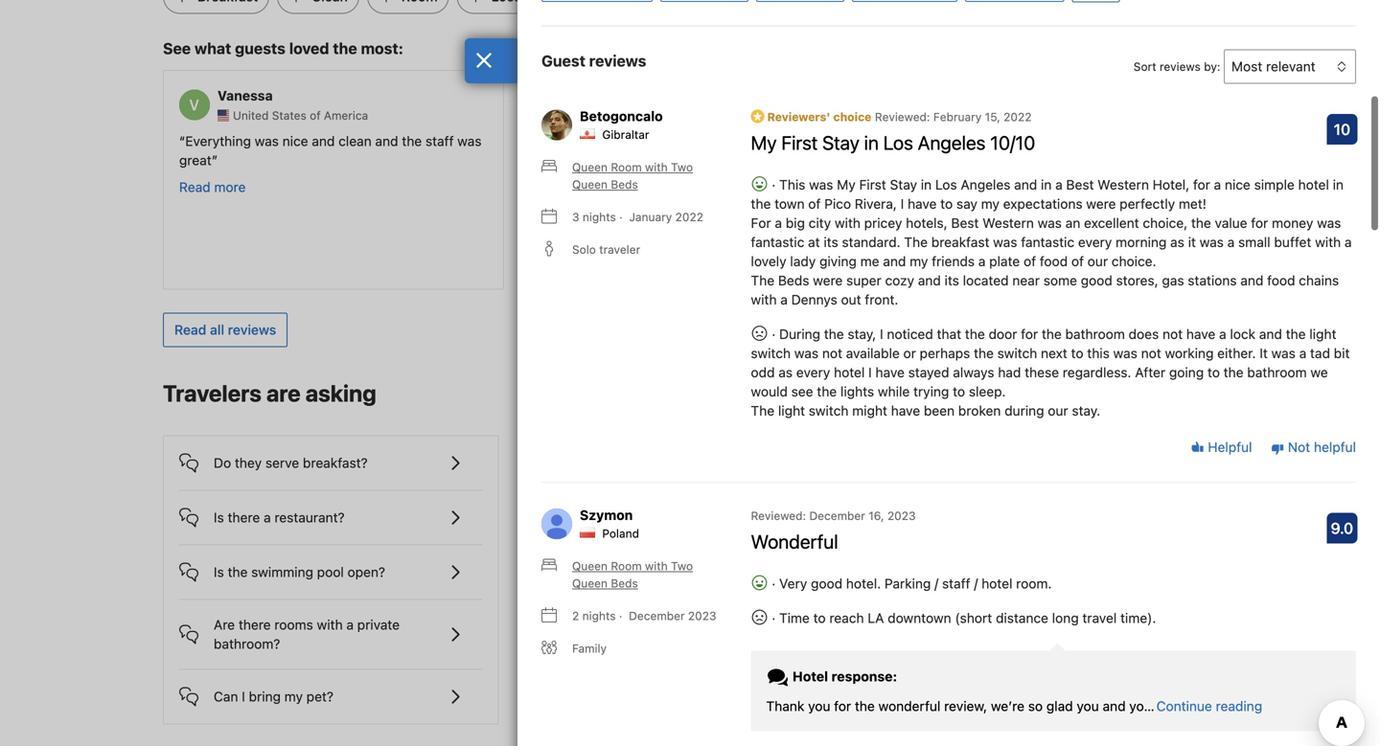 Task type: vqa. For each thing, say whether or not it's contained in the screenshot.
Flight + Car's +
no



Task type: describe. For each thing, give the bounding box(es) containing it.
and left yo…
[[1103, 699, 1126, 714]]

i inside can i bring my pet? button
[[242, 689, 245, 705]]

in inside what are the check-in and check- out times?
[[699, 672, 710, 688]]

read more button for convenient, friendly staff, clean, good breakfast.
[[892, 178, 959, 197]]

the down hotels,
[[904, 234, 928, 250]]

staff inside " everything was nice and clean and the staff was great
[[426, 133, 454, 149]]

i down the available
[[869, 365, 872, 380]]

with down there?
[[645, 560, 668, 573]]

this is a carousel with rotating slides. it displays featured reviews of the property. use the next and previous buttons to navigate. region
[[148, 62, 1233, 297]]

for up met!
[[1193, 177, 1210, 192]]

pool
[[317, 564, 344, 580]]

a down value
[[1228, 234, 1235, 250]]

my inside button
[[284, 689, 303, 705]]

there for are there rooms with a private bathroom?
[[239, 617, 271, 633]]

next
[[1041, 345, 1068, 361]]

room.
[[1016, 576, 1052, 592]]

" for convenient,
[[892, 133, 898, 149]]

1 queen from the top
[[572, 160, 608, 174]]

gas
[[1162, 273, 1184, 288]]

read all reviews
[[174, 322, 276, 338]]

sort
[[1134, 60, 1157, 73]]

united for united states of america image
[[233, 109, 269, 122]]

i right the stay,
[[880, 326, 883, 342]]

1 " from the left
[[212, 152, 218, 168]]

do they serve breakfast?
[[214, 455, 368, 471]]

nice inside this was my first stay in los angeles and in a best western hotel, for a nice simple hotel in the town of pico rivera, i have to say my expectations were perfectly met! for a big city with pricey hotels, best western was an excellent choice, the value for money was fantastic at its standard. the breakfast was fantastic every morning as it was a small buffet with a lovely lady giving me and my friends a plate of food of our choice. the beds were super cozy and its located near some good stores, gas stations and food chains with a dennys out front.
[[1225, 177, 1251, 192]]

more for the breakfast was good and the staff were very nice.
[[571, 179, 602, 195]]

travelers
[[163, 380, 262, 407]]

loved
[[289, 39, 329, 57]]

2
[[572, 609, 579, 623]]

reviews for sort
[[1160, 60, 1201, 73]]

and inside what are the check-in and check- out times?
[[713, 672, 736, 688]]

1 horizontal spatial best
[[1066, 177, 1094, 192]]

1 vertical spatial my
[[910, 253, 928, 269]]

in up expectations
[[1041, 177, 1052, 192]]

united states of america image
[[218, 110, 229, 121]]

what's
[[573, 619, 616, 635]]

and right clean
[[375, 133, 398, 149]]

have down 'while'
[[891, 403, 920, 419]]

chains
[[1299, 273, 1339, 288]]

of up some
[[1072, 253, 1084, 269]]

room for betogoncalo
[[611, 160, 642, 174]]

serve
[[265, 455, 299, 471]]

with down the gibraltar
[[645, 160, 668, 174]]

and right cozy
[[918, 273, 941, 288]]

stations
[[1188, 273, 1237, 288]]

very
[[779, 576, 807, 592]]

with down the lovely
[[751, 292, 777, 308]]

to right going
[[1208, 365, 1220, 380]]

after
[[1135, 365, 1166, 380]]

1 vertical spatial food
[[1267, 273, 1295, 288]]

with right buffet
[[1315, 234, 1341, 250]]

lovely
[[751, 253, 787, 269]]

2 horizontal spatial my
[[981, 196, 1000, 212]]

i inside this was my first stay in los angeles and in a best western hotel, for a nice simple hotel in the town of pico rivera, i have to say my expectations were perfectly met! for a big city with pricey hotels, best western was an excellent choice, the value for money was fantastic at its standard. the breakfast was fantastic every morning as it was a small buffet with a lovely lady giving me and my friends a plate of food of our choice. the beds were super cozy and its located near some good stores, gas stations and food chains with a dennys out front.
[[901, 196, 904, 212]]

of up " everything was nice and clean and the staff was great
[[310, 109, 321, 122]]

with up what's the wi-fi policy? button
[[676, 564, 702, 580]]

asking
[[306, 380, 376, 407]]

see
[[791, 384, 813, 400]]

february
[[933, 110, 982, 123]]

had
[[998, 365, 1021, 380]]

the inside " the breakfast was good and the staff were very nice.
[[721, 133, 741, 149]]

have up working
[[1187, 326, 1216, 342]]

0 horizontal spatial food
[[1040, 253, 1068, 269]]

and left clean
[[312, 133, 335, 149]]

a inside are there rooms with a private bathroom?
[[346, 617, 354, 633]]

is the swimming pool open? button
[[179, 546, 483, 584]]

(short
[[955, 610, 992, 626]]

as inside this was my first stay in los angeles and in a best western hotel, for a nice simple hotel in the town of pico rivera, i have to say my expectations were perfectly met! for a big city with pricey hotels, best western was an excellent choice, the value for money was fantastic at its standard. the breakfast was fantastic every morning as it was a small buffet with a lovely lady giving me and my friends a plate of food of our choice. the beds were super cozy and its located near some good stores, gas stations and food chains with a dennys out front.
[[1170, 234, 1185, 250]]

questions
[[1128, 626, 1189, 642]]

1 horizontal spatial not
[[1141, 345, 1161, 361]]

solo traveler
[[572, 243, 640, 256]]

beds inside this was my first stay in los angeles and in a best western hotel, for a nice simple hotel in the town of pico rivera, i have to say my expectations were perfectly met! for a big city with pricey hotels, best western was an excellent choice, the value for money was fantastic at its standard. the breakfast was fantastic every morning as it was a small buffet with a lovely lady giving me and my friends a plate of food of our choice. the beds were super cozy and its located near some good stores, gas stations and food chains with a dennys out front.
[[778, 273, 809, 288]]

a left restaurant?
[[264, 510, 271, 526]]

to left this at the right of the page
[[1071, 345, 1084, 361]]

morning
[[1116, 234, 1167, 250]]

might
[[852, 403, 888, 419]]

0 horizontal spatial light
[[778, 403, 805, 419]]

read left "all"
[[174, 322, 206, 338]]

ask a question button
[[991, 567, 1107, 601]]

reviews inside button
[[228, 322, 276, 338]]

travelers are asking
[[163, 380, 376, 407]]

at
[[808, 234, 820, 250]]

nice inside " everything was nice and clean and the staff was great
[[283, 133, 308, 149]]

are for are there rooms with a private bathroom?
[[214, 617, 235, 633]]

reviewers'
[[767, 110, 831, 123]]

answer
[[1030, 626, 1074, 642]]

travel
[[1083, 610, 1117, 626]]

hotel,
[[1153, 177, 1190, 192]]

to right time
[[813, 610, 826, 626]]

1 horizontal spatial 2023
[[888, 509, 916, 523]]

during
[[779, 326, 821, 342]]

good inside " convenient, friendly staff, clean, good breakfast.
[[1101, 133, 1133, 149]]

and down small
[[1241, 273, 1264, 288]]

not helpful
[[1285, 440, 1356, 455]]

this was my first stay in los angeles and in a best western hotel, for a nice simple hotel in the town of pico rivera, i have to say my expectations were perfectly met! for a big city with pricey hotels, best western was an excellent choice, the value for money was fantastic at its standard. the breakfast was fantastic every morning as it was a small buffet with a lovely lady giving me and my friends a plate of food of our choice. the beds were super cozy and its located near some good stores, gas stations and food chains with a dennys out front.
[[751, 177, 1352, 308]]

1 vertical spatial western
[[983, 215, 1034, 231]]

and up cozy
[[883, 253, 906, 269]]

clean,
[[1060, 133, 1097, 149]]

can for can i bring my pet?
[[214, 689, 238, 705]]

sort reviews by:
[[1134, 60, 1221, 73]]

was inside " the breakfast was good and the staff were very nice.
[[631, 133, 655, 149]]

the inside " the breakfast was good and the staff were very nice.
[[542, 133, 565, 149]]

a right ask
[[1030, 576, 1037, 592]]

do they serve breakfast? button
[[179, 436, 483, 475]]

queen room with two queen beds link for betogoncalo
[[542, 158, 728, 193]]

reviewed: for reviewed: february 15, 2022
[[875, 110, 930, 123]]

available
[[846, 345, 900, 361]]

these
[[1025, 365, 1059, 380]]

me
[[860, 253, 879, 269]]

for down hotel response:
[[834, 699, 851, 714]]

breakfast inside this was my first stay in los angeles and in a best western hotel, for a nice simple hotel in the town of pico rivera, i have to say my expectations were perfectly met! for a big city with pricey hotels, best western was an excellent choice, the value for money was fantastic at its standard. the breakfast was fantastic every morning as it was a small buffet with a lovely lady giving me and my friends a plate of food of our choice. the beds were super cozy and its located near some good stores, gas stations and food chains with a dennys out front.
[[932, 234, 990, 250]]

open?
[[348, 564, 385, 580]]

a up value
[[1214, 177, 1221, 192]]

a left lock
[[1219, 326, 1227, 342]]

15,
[[985, 110, 1001, 123]]

0 horizontal spatial switch
[[751, 345, 791, 361]]

for up small
[[1251, 215, 1268, 231]]

and up expectations
[[1014, 177, 1037, 192]]

" for the
[[536, 133, 542, 149]]

1 vertical spatial 2023
[[688, 609, 717, 623]]

stay inside this was my first stay in los angeles and in a best western hotel, for a nice simple hotel in the town of pico rivera, i have to say my expectations were perfectly met! for a big city with pricey hotels, best western was an excellent choice, the value for money was fantastic at its standard. the breakfast was fantastic every morning as it was a small buffet with a lovely lady giving me and my friends a plate of food of our choice. the beds were super cozy and its located near some good stores, gas stations and food chains with a dennys out front.
[[890, 177, 917, 192]]

are for are there rooms with a balcony?
[[573, 564, 594, 580]]

· left time
[[772, 610, 776, 626]]

· up odd
[[768, 326, 779, 342]]

have inside this was my first stay in los angeles and in a best western hotel, for a nice simple hotel in the town of pico rivera, i have to say my expectations were perfectly met! for a big city with pricey hotels, best western was an excellent choice, the value for money was fantastic at its standard. the breakfast was fantastic every morning as it was a small buffet with a lovely lady giving me and my friends a plate of food of our choice. the beds were super cozy and its located near some good stores, gas stations and food chains with a dennys out front.
[[908, 196, 937, 212]]

breakfast?
[[303, 455, 368, 471]]

staff inside " the breakfast was good and the staff were very nice.
[[744, 133, 773, 149]]

pet?
[[306, 689, 334, 705]]

1 horizontal spatial switch
[[809, 403, 849, 419]]

2 horizontal spatial were
[[1086, 196, 1116, 212]]

1 you from the left
[[808, 699, 831, 714]]

lock
[[1230, 326, 1256, 342]]

policy?
[[680, 619, 723, 635]]

the inside what are the check-in and check- out times?
[[632, 672, 652, 688]]

it
[[1260, 345, 1268, 361]]

bring
[[249, 689, 281, 705]]

january
[[629, 210, 672, 224]]

1 fantastic from the left
[[751, 234, 805, 250]]

2 nights · december 2023
[[572, 609, 717, 623]]

good right very
[[811, 576, 843, 592]]

what are the check-in and check- out times?
[[573, 672, 783, 707]]

hotel inside this was my first stay in los angeles and in a best western hotel, for a nice simple hotel in the town of pico rivera, i have to say my expectations were perfectly met! for a big city with pricey hotels, best western was an excellent choice, the value for money was fantastic at its standard. the breakfast was fantastic every morning as it was a small buffet with a lovely lady giving me and my friends a plate of food of our choice. the beds were super cozy and its located near some good stores, gas stations and food chains with a dennys out front.
[[1298, 177, 1329, 192]]

a up expectations
[[1055, 177, 1063, 192]]

a left tad
[[1299, 345, 1307, 361]]

there for are there rooms with a balcony?
[[598, 564, 630, 580]]

small
[[1238, 234, 1271, 250]]

beds for betogoncalo
[[611, 178, 638, 191]]

value
[[1215, 215, 1248, 231]]

helpful
[[1204, 440, 1252, 455]]

a up located
[[979, 253, 986, 269]]

1 horizontal spatial bathroom
[[1247, 365, 1307, 380]]

queen room with two queen beds for szymon
[[572, 560, 693, 590]]

16,
[[869, 509, 884, 523]]

going
[[1169, 365, 1204, 380]]

rooms for balcony?
[[634, 564, 672, 580]]

bathroom?
[[214, 636, 280, 652]]

a left the big
[[775, 215, 782, 231]]

we
[[910, 626, 929, 642]]

staff,
[[1025, 133, 1057, 149]]

this
[[779, 177, 806, 192]]

" everything was nice and clean and the staff was great
[[179, 133, 482, 168]]

distance
[[996, 610, 1049, 626]]

a left dennys on the top right
[[781, 292, 788, 308]]

0 vertical spatial stay
[[822, 131, 860, 154]]

can for can i park there?
[[573, 510, 597, 526]]

0 horizontal spatial los
[[883, 131, 913, 154]]

so
[[1028, 699, 1043, 714]]

to left most
[[1078, 626, 1090, 642]]

reviews for guest
[[589, 52, 646, 70]]

rooms for private
[[275, 617, 313, 633]]

1 horizontal spatial its
[[945, 273, 959, 288]]

have right the we
[[933, 626, 962, 642]]

2 horizontal spatial switch
[[998, 345, 1037, 361]]

solo
[[572, 243, 596, 256]]

bit
[[1334, 345, 1350, 361]]

to inside this was my first stay in los angeles and in a best western hotel, for a nice simple hotel in the town of pico rivera, i have to say my expectations were perfectly met! for a big city with pricey hotels, best western was an excellent choice, the value for money was fantastic at its standard. the breakfast was fantastic every morning as it was a small buffet with a lovely lady giving me and my friends a plate of food of our choice. the beds were super cozy and its located near some good stores, gas stations and food chains with a dennys out front.
[[941, 196, 953, 212]]

met!
[[1179, 196, 1207, 212]]

swimming
[[251, 564, 313, 580]]

the down the lovely
[[751, 273, 775, 288]]

2 horizontal spatial not
[[1163, 326, 1183, 342]]

3 nights · january 2022
[[572, 210, 704, 224]]

my inside this was my first stay in los angeles and in a best western hotel, for a nice simple hotel in the town of pico rivera, i have to say my expectations were perfectly met! for a big city with pricey hotels, best western was an excellent choice, the value for money was fantastic at its standard. the breakfast was fantastic every morning as it was a small buffet with a lovely lady giving me and my friends a plate of food of our choice. the beds were super cozy and its located near some good stores, gas stations and food chains with a dennys out front.
[[837, 177, 856, 192]]

in down 10 on the top of page
[[1333, 177, 1344, 192]]

see what guests loved the most:
[[163, 39, 403, 57]]

continue reading link
[[1157, 697, 1263, 716]]

a right buffet
[[1345, 234, 1352, 250]]

are there rooms with a private bathroom?
[[214, 617, 400, 652]]

our inside this was my first stay in los angeles and in a best western hotel, for a nice simple hotel in the town of pico rivera, i have to say my expectations were perfectly met! for a big city with pricey hotels, best western was an excellent choice, the value for money was fantastic at its standard. the breakfast was fantastic every morning as it was a small buffet with a lovely lady giving me and my friends a plate of food of our choice. the beds were super cozy and its located near some good stores, gas stations and food chains with a dennys out front.
[[1088, 253, 1108, 269]]

of up staff,
[[1023, 109, 1034, 122]]

are there rooms with a balcony? button
[[538, 546, 842, 584]]

3 queen from the top
[[572, 560, 608, 573]]

and inside " the breakfast was good and the staff were very nice.
[[694, 133, 717, 149]]

my first stay in los angeles 10/10
[[751, 131, 1035, 154]]

room for szymon
[[611, 560, 642, 573]]

queen room with two queen beds for betogoncalo
[[572, 160, 693, 191]]

were inside " the breakfast was good and the staff were very nice.
[[776, 133, 806, 149]]

city
[[809, 215, 831, 231]]

guests
[[235, 39, 286, 57]]

is the swimming pool open?
[[214, 564, 385, 580]]

hotel
[[793, 669, 828, 684]]

los inside this was my first stay in los angeles and in a best western hotel, for a nice simple hotel in the town of pico rivera, i have to say my expectations were perfectly met! for a big city with pricey hotels, best western was an excellent choice, the value for money was fantastic at its standard. the breakfast was fantastic every morning as it was a small buffet with a lovely lady giving me and my friends a plate of food of our choice. the beds were super cozy and its located near some good stores, gas stations and food chains with a dennys out front.
[[935, 177, 957, 192]]

america for united states of america icon
[[1037, 109, 1081, 122]]

every inside this was my first stay in los angeles and in a best western hotel, for a nice simple hotel in the town of pico rivera, i have to say my expectations were perfectly met! for a big city with pricey hotels, best western was an excellent choice, the value for money was fantastic at its standard. the breakfast was fantastic every morning as it was a small buffet with a lovely lady giving me and my friends a plate of food of our choice. the beds were super cozy and its located near some good stores, gas stations and food chains with a dennys out front.
[[1078, 234, 1112, 250]]

are there rooms with a private bathroom? button
[[179, 600, 483, 654]]

united for united states of america icon
[[946, 109, 982, 122]]

queen room with two queen beds link for szymon
[[542, 558, 728, 592]]

in down the breakfast. on the top right
[[921, 177, 932, 192]]



Task type: locate. For each thing, give the bounding box(es) containing it.
2 more from the left
[[571, 179, 602, 195]]

our inside during the stay, i noticed that the door for the bathroom does not have a lock and the light switch was not available or perhaps the switch next to this was not working either. it was a tad bit odd as every hotel i have stayed always had these regardless. after going to the bathroom we would see the lights while trying to sleep. the light switch might have been broken during our stay.
[[1048, 403, 1068, 419]]

1 vertical spatial stay
[[890, 177, 917, 192]]

it
[[1188, 234, 1196, 250]]

a
[[1055, 177, 1063, 192], [1214, 177, 1221, 192], [775, 215, 782, 231], [1228, 234, 1235, 250], [1345, 234, 1352, 250], [979, 253, 986, 269], [781, 292, 788, 308], [1219, 326, 1227, 342], [1299, 345, 1307, 361], [264, 510, 271, 526], [706, 564, 713, 580], [1030, 576, 1037, 592], [346, 617, 354, 633]]

united right united states of america icon
[[946, 109, 982, 122]]

bathroom up this at the right of the page
[[1065, 326, 1125, 342]]

10/10
[[990, 131, 1035, 154]]

we
[[1311, 365, 1328, 380]]

2 check- from the left
[[740, 672, 783, 688]]

1 vertical spatial our
[[1048, 403, 1068, 419]]

2022
[[1004, 110, 1032, 123], [675, 210, 704, 224]]

0 horizontal spatial reviewed:
[[751, 509, 806, 523]]

3 more from the left
[[927, 179, 959, 195]]

1 queen room with two queen beds link from the top
[[542, 158, 728, 193]]

the inside during the stay, i noticed that the door for the bathroom does not have a lock and the light switch was not available or perhaps the switch next to this was not working either. it was a tad bit odd as every hotel i have stayed always had these regardless. after going to the bathroom we would see the lights while trying to sleep. the light switch might have been broken during our stay.
[[751, 403, 775, 419]]

0 horizontal spatial united
[[233, 109, 269, 122]]

are for the
[[609, 672, 629, 688]]

are inside are there rooms with a private bathroom?
[[214, 617, 235, 633]]

1 horizontal spatial western
[[1098, 177, 1149, 192]]

breakfast down israel
[[569, 133, 627, 149]]

more
[[214, 179, 246, 195], [571, 179, 602, 195], [927, 179, 959, 195]]

"
[[179, 133, 185, 149], [536, 133, 542, 149], [892, 133, 898, 149]]

· left january
[[619, 210, 623, 224]]

switch up the 'had'
[[998, 345, 1037, 361]]

downtown
[[888, 610, 951, 626]]

there up bathroom?
[[239, 617, 271, 633]]

list of reviews region
[[530, 84, 1368, 747]]

1 queen room with two queen beds from the top
[[572, 160, 693, 191]]

i left bring
[[242, 689, 245, 705]]

0 horizontal spatial stay
[[822, 131, 860, 154]]

have up 'while'
[[876, 365, 905, 380]]

and right the gibraltar
[[694, 133, 717, 149]]

choice
[[833, 110, 872, 123]]

or
[[903, 345, 916, 361]]

best up expectations
[[1066, 177, 1094, 192]]

0 horizontal spatial as
[[779, 365, 793, 380]]

every down the excellent
[[1078, 234, 1112, 250]]

1 horizontal spatial 2022
[[1004, 110, 1032, 123]]

0 horizontal spatial more
[[214, 179, 246, 195]]

were down reviewers'
[[776, 133, 806, 149]]

0 vertical spatial room
[[611, 160, 642, 174]]

good inside " the breakfast was good and the staff were very nice.
[[659, 133, 690, 149]]

read for the breakfast was good and the staff were very nice.
[[536, 179, 567, 195]]

angeles up say
[[961, 177, 1011, 192]]

wonderful
[[879, 699, 941, 714]]

hotel inside during the stay, i noticed that the door for the bathroom does not have a lock and the light switch was not available or perhaps the switch next to this was not working either. it was a tad bit odd as every hotel i have stayed always had these regardless. after going to the bathroom we would see the lights while trying to sleep. the light switch might have been broken during our stay.
[[834, 365, 865, 380]]

2 two from the top
[[671, 560, 693, 573]]

is there a restaurant?
[[214, 510, 345, 526]]

out down what
[[573, 691, 593, 707]]

two for betogoncalo
[[671, 160, 693, 174]]

0 vertical spatial nice
[[283, 133, 308, 149]]

united states of america
[[233, 109, 368, 122], [946, 109, 1081, 122]]

1 vertical spatial december
[[629, 609, 685, 623]]

fantastic up the lovely
[[751, 234, 805, 250]]

" inside " everything was nice and clean and the staff was great
[[179, 133, 185, 149]]

1 vertical spatial los
[[935, 177, 957, 192]]

1 horizontal spatial united states of america
[[946, 109, 1081, 122]]

read more button for everything was nice and clean and the staff was great
[[179, 178, 246, 197]]

1 room from the top
[[611, 160, 642, 174]]

some
[[1044, 273, 1077, 288]]

0 horizontal spatial its
[[824, 234, 838, 250]]

more for everything was nice and clean and the staff was great
[[214, 179, 246, 195]]

my
[[981, 196, 1000, 212], [910, 253, 928, 269], [284, 689, 303, 705]]

food left chains on the top right
[[1267, 273, 1295, 288]]

read for everything was nice and clean and the staff was great
[[179, 179, 211, 195]]

every inside during the stay, i noticed that the door for the bathroom does not have a lock and the light switch was not available or perhaps the switch next to this was not working either. it was a tad bit odd as every hotel i have stayed always had these regardless. after going to the bathroom we would see the lights while trying to sleep. the light switch might have been broken during our stay.
[[796, 365, 830, 380]]

2 fantastic from the left
[[1021, 234, 1075, 250]]

and up it
[[1259, 326, 1282, 342]]

united states of america image
[[931, 110, 942, 121]]

and inside during the stay, i noticed that the door for the bathroom does not have a lock and the light switch was not available or perhaps the switch next to this was not working either. it was a tad bit odd as every hotel i have stayed always had these regardless. after going to the bathroom we would see the lights while trying to sleep. the light switch might have been broken during our stay.
[[1259, 326, 1282, 342]]

are left the asking
[[266, 380, 301, 407]]

an inside this was my first stay in los angeles and in a best western hotel, for a nice simple hotel in the town of pico rivera, i have to say my expectations were perfectly met! for a big city with pricey hotels, best western was an excellent choice, the value for money was fantastic at its standard. the breakfast was fantastic every morning as it was a small buffet with a lovely lady giving me and my friends a plate of food of our choice. the beds were super cozy and its located near some good stores, gas stations and food chains with a dennys out front.
[[1066, 215, 1081, 231]]

out inside this was my first stay in los angeles and in a best western hotel, for a nice simple hotel in the town of pico rivera, i have to say my expectations were perfectly met! for a big city with pricey hotels, best western was an excellent choice, the value for money was fantastic at its standard. the breakfast was fantastic every morning as it was a small buffet with a lovely lady giving me and my friends a plate of food of our choice. the beds were super cozy and its located near some good stores, gas stations and food chains with a dennys out front.
[[841, 292, 861, 308]]

there
[[228, 510, 260, 526], [598, 564, 630, 580], [239, 617, 271, 633]]

/ right parking
[[935, 576, 939, 592]]

you right glad
[[1077, 699, 1099, 714]]

most:
[[361, 39, 403, 57]]

i right 'rivera,'
[[901, 196, 904, 212]]

more for convenient, friendly staff, clean, good breakfast.
[[927, 179, 959, 195]]

0 vertical spatial there
[[228, 510, 260, 526]]

1 horizontal spatial america
[[1037, 109, 1081, 122]]

angeles down reviewed: february 15, 2022
[[918, 131, 986, 154]]

·
[[768, 177, 779, 192], [619, 210, 623, 224], [768, 326, 779, 342], [772, 576, 776, 592], [619, 609, 622, 623], [772, 610, 776, 626]]

during
[[1005, 403, 1044, 419]]

close image
[[475, 53, 493, 68]]

0 horizontal spatial 2022
[[675, 210, 704, 224]]

always
[[953, 365, 994, 380]]

can inside button
[[214, 689, 238, 705]]

you down hotel at the right bottom of the page
[[808, 699, 831, 714]]

1 horizontal spatial los
[[935, 177, 957, 192]]

2 horizontal spatial more
[[927, 179, 959, 195]]

1 is from the top
[[214, 510, 224, 526]]

is for is there a restaurant?
[[214, 510, 224, 526]]

fi
[[666, 619, 676, 635]]

1 vertical spatial first
[[859, 177, 886, 192]]

1 " from the left
[[179, 133, 185, 149]]

0 vertical spatial best
[[1066, 177, 1094, 192]]

pico
[[824, 196, 851, 212]]

1 vertical spatial nights
[[582, 609, 616, 623]]

2 you from the left
[[1077, 699, 1099, 714]]

united states of america for united states of america image
[[233, 109, 368, 122]]

switch down see
[[809, 403, 849, 419]]

1 horizontal spatial my
[[837, 177, 856, 192]]

" up great
[[179, 133, 185, 149]]

0 horizontal spatial you
[[808, 699, 831, 714]]

1 horizontal spatial can
[[573, 510, 597, 526]]

0 horizontal spatial were
[[776, 133, 806, 149]]

guest reviews
[[542, 52, 646, 70]]

0 horizontal spatial check-
[[656, 672, 699, 688]]

rivera,
[[855, 196, 897, 212]]

my
[[751, 131, 777, 154], [837, 177, 856, 192]]

queen room with two queen beds link up 2 nights · december 2023
[[542, 558, 728, 592]]

1 vertical spatial there
[[598, 564, 630, 580]]

0 horizontal spatial 2023
[[688, 609, 717, 623]]

1 vertical spatial reviewed:
[[751, 509, 806, 523]]

room down the gibraltar
[[611, 160, 642, 174]]

1 / from the left
[[935, 576, 939, 592]]

angeles inside this was my first stay in los angeles and in a best western hotel, for a nice simple hotel in the town of pico rivera, i have to say my expectations were perfectly met! for a big city with pricey hotels, best western was an excellent choice, the value for money was fantastic at its standard. the breakfast was fantastic every morning as it was a small buffet with a lovely lady giving me and my friends a plate of food of our choice. the beds were super cozy and its located near some good stores, gas stations and food chains with a dennys out front.
[[961, 177, 1011, 192]]

1 horizontal spatial read more button
[[536, 178, 602, 197]]

0 horizontal spatial first
[[781, 131, 818, 154]]

1 read more button from the left
[[179, 178, 246, 197]]

states for united states of america image
[[272, 109, 306, 122]]

of up "city"
[[808, 196, 821, 212]]

can left bring
[[214, 689, 238, 705]]

read more button for the breakfast was good and the staff were very nice.
[[536, 178, 602, 197]]

0 vertical spatial beds
[[611, 178, 638, 191]]

2 horizontal spatial "
[[892, 133, 898, 149]]

read more for convenient, friendly staff, clean, good breakfast.
[[892, 179, 959, 195]]

scored 10 element
[[1327, 114, 1358, 145]]

with down pico
[[835, 215, 861, 231]]

plate
[[989, 253, 1020, 269]]

" the breakfast was good and the staff were very nice.
[[536, 133, 836, 168]]

stayed
[[908, 365, 949, 380]]

· up town at the top of the page
[[768, 177, 779, 192]]

out down the 'super'
[[841, 292, 861, 308]]

0 vertical spatial 2023
[[888, 509, 916, 523]]

for
[[1193, 177, 1210, 192], [1251, 215, 1268, 231], [1021, 326, 1038, 342], [834, 699, 851, 714]]

reviewed: for reviewed: december 16, 2023
[[751, 509, 806, 523]]

1 vertical spatial room
[[611, 560, 642, 573]]

1 horizontal spatial light
[[1310, 326, 1337, 342]]

2 nights from the top
[[582, 609, 616, 623]]

hotel right simple
[[1298, 177, 1329, 192]]

more up say
[[927, 179, 959, 195]]

two for szymon
[[671, 560, 693, 573]]

1 two from the top
[[671, 160, 693, 174]]

town
[[775, 196, 805, 212]]

4 queen from the top
[[572, 577, 608, 590]]

1 horizontal spatial an
[[1066, 215, 1081, 231]]

0 horizontal spatial an
[[966, 626, 981, 642]]

0 vertical spatial are
[[573, 564, 594, 580]]

odd
[[751, 365, 775, 380]]

0 vertical spatial bathroom
[[1065, 326, 1125, 342]]

1 vertical spatial every
[[796, 365, 830, 380]]

staff up · time to reach la downtown (short distance long travel time). on the bottom
[[942, 576, 970, 592]]

2 states from the left
[[985, 109, 1020, 122]]

2 " from the left
[[536, 133, 542, 149]]

szymon
[[580, 507, 633, 523]]

convenient,
[[898, 133, 972, 149]]

0 vertical spatial breakfast
[[569, 133, 627, 149]]

lady
[[790, 253, 816, 269]]

first down reviewers'
[[781, 131, 818, 154]]

2 is from the top
[[214, 564, 224, 580]]

0 vertical spatial its
[[824, 234, 838, 250]]

perhaps
[[920, 345, 970, 361]]

continue
[[1157, 699, 1212, 714]]

states down vanessa
[[272, 109, 306, 122]]

can i park there? button
[[538, 491, 842, 529]]

1 united from the left
[[233, 109, 269, 122]]

2022 right 15,
[[1004, 110, 1032, 123]]

america up clean
[[324, 109, 368, 122]]

1 horizontal spatial reviews
[[589, 52, 646, 70]]

1 read more from the left
[[179, 179, 246, 195]]

0 vertical spatial angeles
[[918, 131, 986, 154]]

queen room with two queen beds
[[572, 160, 693, 191], [572, 560, 693, 590]]

helpful button
[[1191, 438, 1252, 457]]

breakfast inside " the breakfast was good and the staff were very nice.
[[569, 133, 627, 149]]

united states of america for united states of america icon
[[946, 109, 1081, 122]]

breakfast up friends
[[932, 234, 990, 250]]

2 read more from the left
[[536, 179, 602, 195]]

we're
[[991, 699, 1025, 714]]

room down poland
[[611, 560, 642, 573]]

2 queen room with two queen beds from the top
[[572, 560, 693, 590]]

0 horizontal spatial /
[[935, 576, 939, 592]]

1 horizontal spatial our
[[1088, 253, 1108, 269]]

my right say
[[981, 196, 1000, 212]]

best
[[1066, 177, 1094, 192], [951, 215, 979, 231]]

is for is the swimming pool open?
[[214, 564, 224, 580]]

stay down choice
[[822, 131, 860, 154]]

1 vertical spatial are
[[214, 617, 235, 633]]

0 horizontal spatial reviews
[[228, 322, 276, 338]]

0 vertical spatial reviewed:
[[875, 110, 930, 123]]

private
[[357, 617, 400, 633]]

1 vertical spatial angeles
[[961, 177, 1011, 192]]

2 / from the left
[[974, 576, 978, 592]]

0 horizontal spatial breakfast
[[569, 133, 627, 149]]

rooms up 2 nights · december 2023
[[634, 564, 672, 580]]

0 vertical spatial two
[[671, 160, 693, 174]]

1 vertical spatial two
[[671, 560, 693, 573]]

of up near on the top of page
[[1024, 253, 1036, 269]]

" up nice.
[[536, 133, 542, 149]]

2023 right 16,
[[888, 509, 916, 523]]

good
[[659, 133, 690, 149], [1101, 133, 1133, 149], [1081, 273, 1113, 288], [811, 576, 843, 592]]

2022 right january
[[675, 210, 704, 224]]

reviewed:
[[875, 110, 930, 123], [751, 509, 806, 523]]

0 vertical spatial first
[[781, 131, 818, 154]]

ask a question
[[1003, 576, 1096, 592]]

fantastic down expectations
[[1021, 234, 1075, 250]]

1 vertical spatial best
[[951, 215, 979, 231]]

read down the breakfast. on the top right
[[892, 179, 924, 195]]

read more down great
[[179, 179, 246, 195]]

were down giving
[[813, 273, 843, 288]]

switch
[[751, 345, 791, 361], [998, 345, 1037, 361], [809, 403, 849, 419]]

light down see
[[778, 403, 805, 419]]

0 horizontal spatial "
[[179, 133, 185, 149]]

0 vertical spatial were
[[776, 133, 806, 149]]

was
[[255, 133, 279, 149], [457, 133, 482, 149], [631, 133, 655, 149], [809, 177, 833, 192], [1038, 215, 1062, 231], [1317, 215, 1341, 231], [993, 234, 1017, 250], [1200, 234, 1224, 250], [794, 345, 819, 361], [1113, 345, 1138, 361], [1272, 345, 1296, 361]]

simple
[[1254, 177, 1295, 192]]

good right the gibraltar
[[659, 133, 690, 149]]

staff inside list of reviews region
[[942, 576, 970, 592]]

states for united states of america icon
[[985, 109, 1020, 122]]

are for asking
[[266, 380, 301, 407]]

read for convenient, friendly staff, clean, good breakfast.
[[892, 179, 924, 195]]

" inside " convenient, friendly staff, clean, good breakfast.
[[892, 133, 898, 149]]

0 vertical spatial food
[[1040, 253, 1068, 269]]

as
[[1170, 234, 1185, 250], [779, 365, 793, 380]]

read more for the breakfast was good and the staff were very nice.
[[536, 179, 602, 195]]

1 nights from the top
[[583, 210, 616, 224]]

2 room from the top
[[611, 560, 642, 573]]

for inside during the stay, i noticed that the door for the bathroom does not have a lock and the light switch was not available or perhaps the switch next to this was not working either. it was a tad bit odd as every hotel i have stayed always had these regardless. after going to the bathroom we would see the lights while trying to sleep. the light switch might have been broken during our stay.
[[1021, 326, 1038, 342]]

2 read more button from the left
[[536, 178, 602, 197]]

door
[[989, 326, 1017, 342]]

are up 2
[[573, 564, 594, 580]]

stores,
[[1116, 273, 1159, 288]]

1 vertical spatial as
[[779, 365, 793, 380]]

reviewed: up the wonderful
[[751, 509, 806, 523]]

vanessa
[[218, 88, 273, 103]]

0 horizontal spatial december
[[629, 609, 685, 623]]

" for everything
[[179, 133, 185, 149]]

queen up 3
[[572, 178, 608, 191]]

its right at
[[824, 234, 838, 250]]

1 horizontal spatial "
[[953, 152, 959, 168]]

1 horizontal spatial first
[[859, 177, 886, 192]]

tad
[[1310, 345, 1330, 361]]

1 horizontal spatial stay
[[890, 177, 917, 192]]

2 queen room with two queen beds link from the top
[[542, 558, 728, 592]]

2 united states of america from the left
[[946, 109, 1081, 122]]

1 horizontal spatial december
[[809, 509, 865, 523]]

1 horizontal spatial /
[[974, 576, 978, 592]]

see
[[163, 39, 191, 57]]

2 america from the left
[[1037, 109, 1081, 122]]

nice left simple
[[1225, 177, 1251, 192]]

3 read more button from the left
[[892, 178, 959, 197]]

1 horizontal spatial are
[[573, 564, 594, 580]]

2 vertical spatial hotel
[[982, 576, 1013, 592]]

hotel left room.
[[982, 576, 1013, 592]]

0 horizontal spatial nice
[[283, 133, 308, 149]]

they
[[235, 455, 262, 471]]

hotels,
[[906, 215, 948, 231]]

nights right 2
[[582, 609, 616, 623]]

not
[[1163, 326, 1183, 342], [822, 345, 843, 361], [1141, 345, 1161, 361]]

the inside " everything was nice and clean and the staff was great
[[402, 133, 422, 149]]

best down say
[[951, 215, 979, 231]]

a left the private
[[346, 617, 354, 633]]

1 united states of america from the left
[[233, 109, 368, 122]]

does
[[1129, 326, 1159, 342]]

western up perfectly
[[1098, 177, 1149, 192]]

0 horizontal spatial western
[[983, 215, 1034, 231]]

0 horizontal spatial not
[[822, 345, 843, 361]]

rooms inside are there rooms with a private bathroom?
[[275, 617, 313, 633]]

with inside are there rooms with a private bathroom?
[[317, 617, 343, 633]]

pricey
[[864, 215, 902, 231]]

america for united states of america image
[[324, 109, 368, 122]]

cozy
[[885, 273, 914, 288]]

big
[[786, 215, 805, 231]]

and down policy?
[[713, 672, 736, 688]]

1 vertical spatial queen room with two queen beds
[[572, 560, 693, 590]]

nights for betogoncalo
[[583, 210, 616, 224]]

1 horizontal spatial more
[[571, 179, 602, 195]]

check- up thank
[[740, 672, 783, 688]]

a left the balcony?
[[706, 564, 713, 580]]

· left very
[[772, 576, 776, 592]]

have up hotels,
[[908, 196, 937, 212]]

1 vertical spatial my
[[837, 177, 856, 192]]

were up the excellent
[[1086, 196, 1116, 212]]

are inside what are the check-in and check- out times?
[[609, 672, 629, 688]]

angeles
[[918, 131, 986, 154], [961, 177, 1011, 192]]

1 states from the left
[[272, 109, 306, 122]]

3 " from the left
[[892, 133, 898, 149]]

good inside this was my first stay in los angeles and in a best western hotel, for a nice simple hotel in the town of pico rivera, i have to say my expectations were perfectly met! for a big city with pricey hotels, best western was an excellent choice, the value for money was fantastic at its standard. the breakfast was fantastic every morning as it was a small buffet with a lovely lady giving me and my friends a plate of food of our choice. the beds were super cozy and its located near some good stores, gas stations and food chains with a dennys out front.
[[1081, 273, 1113, 288]]

what's the wi-fi policy?
[[573, 619, 723, 635]]

times?
[[597, 691, 637, 707]]

nights for szymon
[[582, 609, 616, 623]]

0 vertical spatial as
[[1170, 234, 1185, 250]]

0 vertical spatial queen room with two queen beds link
[[542, 158, 728, 193]]

0 horizontal spatial staff
[[426, 133, 454, 149]]

0 horizontal spatial my
[[751, 131, 777, 154]]

0 vertical spatial december
[[809, 509, 865, 523]]

" inside " the breakfast was good and the staff were very nice.
[[536, 133, 542, 149]]

1 america from the left
[[324, 109, 368, 122]]

hotel up lights
[[834, 365, 865, 380]]

0 horizontal spatial states
[[272, 109, 306, 122]]

1 vertical spatial light
[[778, 403, 805, 419]]

check-
[[656, 672, 699, 688], [740, 672, 783, 688]]

western
[[1098, 177, 1149, 192], [983, 215, 1034, 231]]

1 more from the left
[[214, 179, 246, 195]]

not up after
[[1141, 345, 1161, 361]]

what
[[573, 672, 605, 688]]

have
[[908, 196, 937, 212], [1187, 326, 1216, 342], [876, 365, 905, 380], [891, 403, 920, 419], [933, 626, 962, 642]]

as inside during the stay, i noticed that the door for the bathroom does not have a lock and the light switch was not available or perhaps the switch next to this was not working either. it was a tad bit odd as every hotel i have stayed always had these regardless. after going to the bathroom we would see the lights while trying to sleep. the light switch might have been broken during our stay.
[[779, 365, 793, 380]]

do
[[214, 455, 231, 471]]

park
[[608, 510, 635, 526]]

3 read more from the left
[[892, 179, 959, 195]]

1 check- from the left
[[656, 672, 699, 688]]

there for is there a restaurant?
[[228, 510, 260, 526]]

with
[[645, 160, 668, 174], [835, 215, 861, 231], [1315, 234, 1341, 250], [751, 292, 777, 308], [645, 560, 668, 573], [676, 564, 702, 580], [317, 617, 343, 633]]

0 horizontal spatial best
[[951, 215, 979, 231]]

in down choice
[[864, 131, 879, 154]]

light up tad
[[1310, 326, 1337, 342]]

scored 9.0 element
[[1327, 513, 1358, 544]]

· right what's
[[619, 609, 622, 623]]

an down expectations
[[1066, 215, 1081, 231]]

0 vertical spatial nights
[[583, 210, 616, 224]]

· very good hotel. parking / staff / hotel room.
[[768, 576, 1052, 592]]

1 horizontal spatial were
[[813, 273, 843, 288]]

1 vertical spatial is
[[214, 564, 224, 580]]

1 vertical spatial 2022
[[675, 210, 704, 224]]

0 vertical spatial light
[[1310, 326, 1337, 342]]

you
[[808, 699, 831, 714], [1077, 699, 1099, 714]]

israel image
[[574, 110, 586, 121]]

fantastic
[[751, 234, 805, 250], [1021, 234, 1075, 250]]

2 " from the left
[[953, 152, 959, 168]]

queen room with two queen beds link
[[542, 158, 728, 193], [542, 558, 728, 592]]

out inside what are the check-in and check- out times?
[[573, 691, 593, 707]]

family
[[572, 642, 607, 655]]

1 vertical spatial nice
[[1225, 177, 1251, 192]]

reviews right guest
[[589, 52, 646, 70]]

traveler
[[599, 243, 640, 256]]

reviewers' choice
[[764, 110, 872, 123]]

yo…
[[1130, 699, 1155, 714]]

my up pico
[[837, 177, 856, 192]]

can inside button
[[573, 510, 597, 526]]

0 horizontal spatial "
[[212, 152, 218, 168]]

i inside can i park there? button
[[601, 510, 604, 526]]

trying
[[914, 384, 949, 400]]

there inside are there rooms with a private bathroom?
[[239, 617, 271, 633]]

beds for szymon
[[611, 577, 638, 590]]

0 horizontal spatial can
[[214, 689, 238, 705]]

1 horizontal spatial out
[[841, 292, 861, 308]]

read more for everything was nice and clean and the staff was great
[[179, 179, 246, 195]]

first inside this was my first stay in los angeles and in a best western hotel, for a nice simple hotel in the town of pico rivera, i have to say my expectations were perfectly met! for a big city with pricey hotels, best western was an excellent choice, the value for money was fantastic at its standard. the breakfast was fantastic every morning as it was a small buffet with a lovely lady giving me and my friends a plate of food of our choice. the beds were super cozy and its located near some good stores, gas stations and food chains with a dennys out front.
[[859, 177, 886, 192]]

to down always
[[953, 384, 965, 400]]

2 united from the left
[[946, 109, 982, 122]]

front.
[[865, 292, 898, 308]]

2 queen from the top
[[572, 178, 608, 191]]

1 horizontal spatial hotel
[[982, 576, 1013, 592]]

perfectly
[[1120, 196, 1175, 212]]



